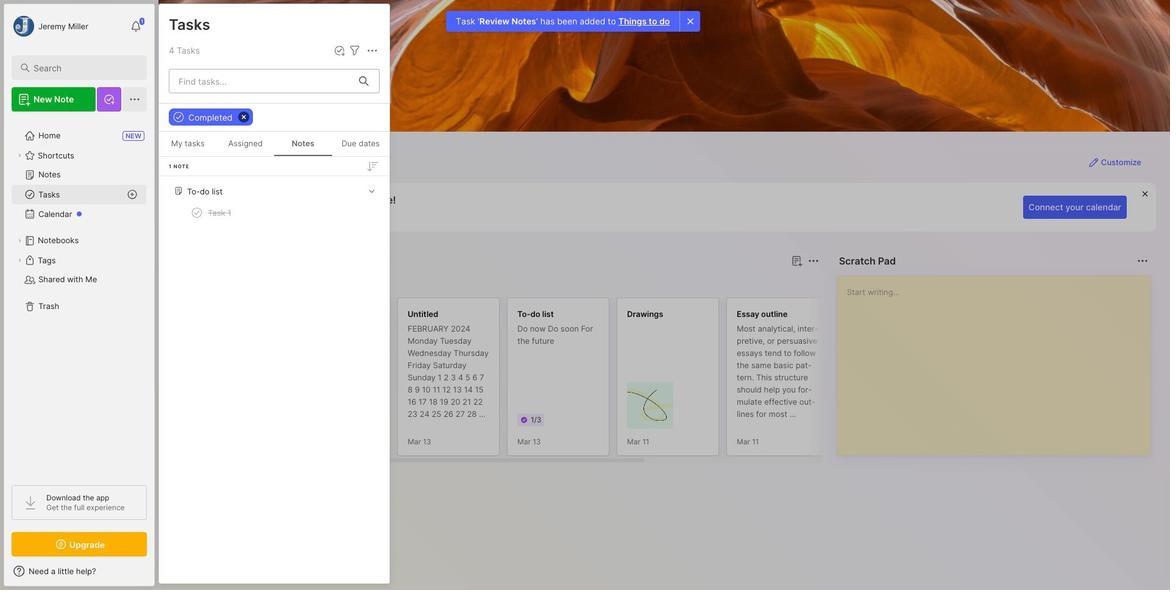 Task type: vqa. For each thing, say whether or not it's contained in the screenshot.
More Actions And View Options ICON at the top left
yes



Task type: locate. For each thing, give the bounding box(es) containing it.
Find tasks… text field
[[171, 71, 352, 91]]

main element
[[0, 0, 159, 590]]

Sort options field
[[365, 159, 380, 173]]

None search field
[[34, 60, 136, 75]]

tree inside main element
[[4, 119, 154, 474]]

row group
[[159, 157, 390, 234], [178, 298, 1056, 463]]

WHAT'S NEW field
[[4, 562, 154, 581]]

filter tasks image
[[348, 43, 362, 58]]

thumbnail image
[[627, 382, 674, 429]]

click to collapse image
[[154, 568, 163, 582]]

Search text field
[[34, 62, 136, 74]]

task 1 0 cell
[[208, 207, 231, 219]]

tree
[[4, 119, 154, 474]]

new task image
[[334, 45, 346, 57]]

tab
[[180, 276, 216, 290]]

row
[[164, 202, 385, 224]]



Task type: describe. For each thing, give the bounding box(es) containing it.
Filter tasks field
[[348, 43, 362, 58]]

more actions and view options image
[[365, 43, 380, 58]]

collapse qa-tasks_sections_bynote_0 image
[[366, 185, 378, 197]]

Start writing… text field
[[847, 276, 1151, 446]]

Account field
[[12, 14, 88, 38]]

expand tags image
[[16, 257, 23, 264]]

row inside row group
[[164, 202, 385, 224]]

none search field inside main element
[[34, 60, 136, 75]]

expand notebooks image
[[16, 237, 23, 245]]

0 vertical spatial row group
[[159, 157, 390, 234]]

More actions and view options field
[[362, 43, 380, 58]]

1 vertical spatial row group
[[178, 298, 1056, 463]]



